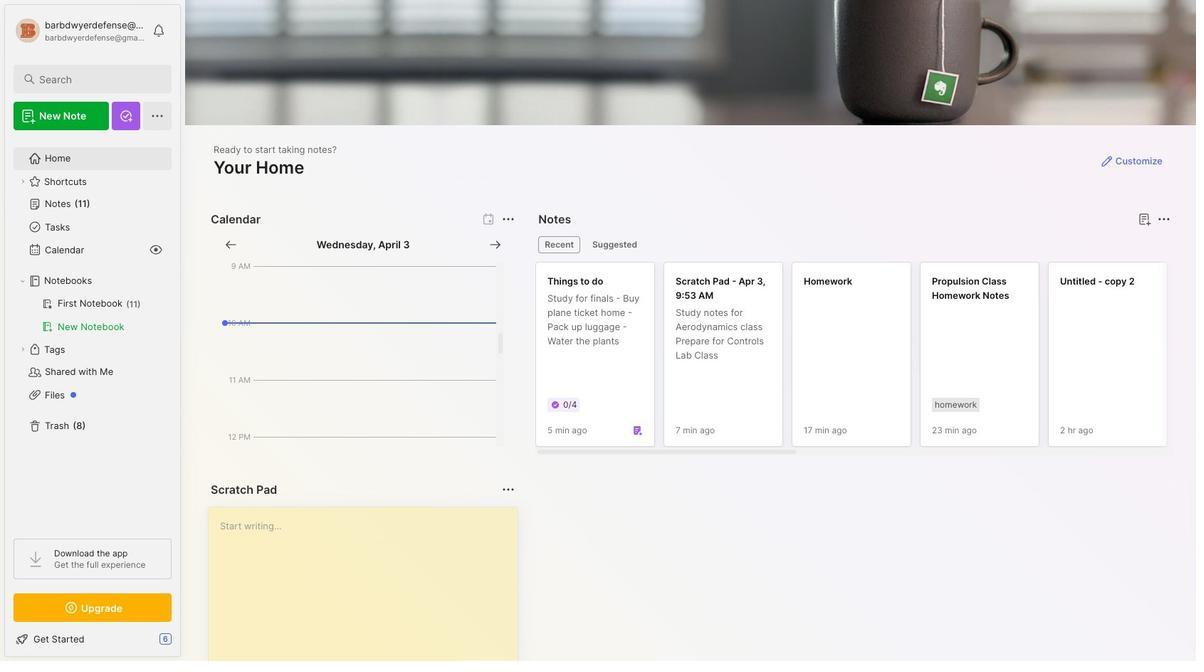 Task type: describe. For each thing, give the bounding box(es) containing it.
2 more actions image from the left
[[1156, 211, 1173, 228]]

1 tab from the left
[[539, 236, 580, 254]]

Help and Learning task checklist field
[[5, 628, 180, 651]]

Search text field
[[39, 73, 159, 86]]

Account field
[[14, 16, 145, 45]]

main element
[[0, 0, 185, 662]]

expand tags image
[[19, 345, 27, 354]]

2 tab from the left
[[586, 236, 644, 254]]

1 more actions image from the left
[[500, 211, 517, 228]]

expand notebooks image
[[19, 277, 27, 286]]

Choose date to view field
[[317, 238, 410, 252]]

group inside tree
[[14, 293, 171, 338]]

tree inside main element
[[5, 139, 180, 526]]



Task type: vqa. For each thing, say whether or not it's contained in the screenshot.
notes to the right
no



Task type: locate. For each thing, give the bounding box(es) containing it.
0 horizontal spatial more actions image
[[500, 211, 517, 228]]

row group
[[536, 262, 1196, 456]]

None search field
[[39, 70, 159, 88]]

Start writing… text field
[[220, 508, 517, 662]]

tab list
[[539, 236, 1169, 254]]

tab
[[539, 236, 580, 254], [586, 236, 644, 254]]

tree
[[5, 139, 180, 526]]

More actions field
[[499, 209, 519, 229], [1154, 209, 1174, 229], [499, 480, 519, 500]]

1 horizontal spatial tab
[[586, 236, 644, 254]]

none search field inside main element
[[39, 70, 159, 88]]

1 horizontal spatial more actions image
[[1156, 211, 1173, 228]]

0 horizontal spatial tab
[[539, 236, 580, 254]]

group
[[14, 293, 171, 338]]

more actions image
[[500, 481, 517, 498]]

more actions image
[[500, 211, 517, 228], [1156, 211, 1173, 228]]

click to collapse image
[[180, 635, 190, 652]]



